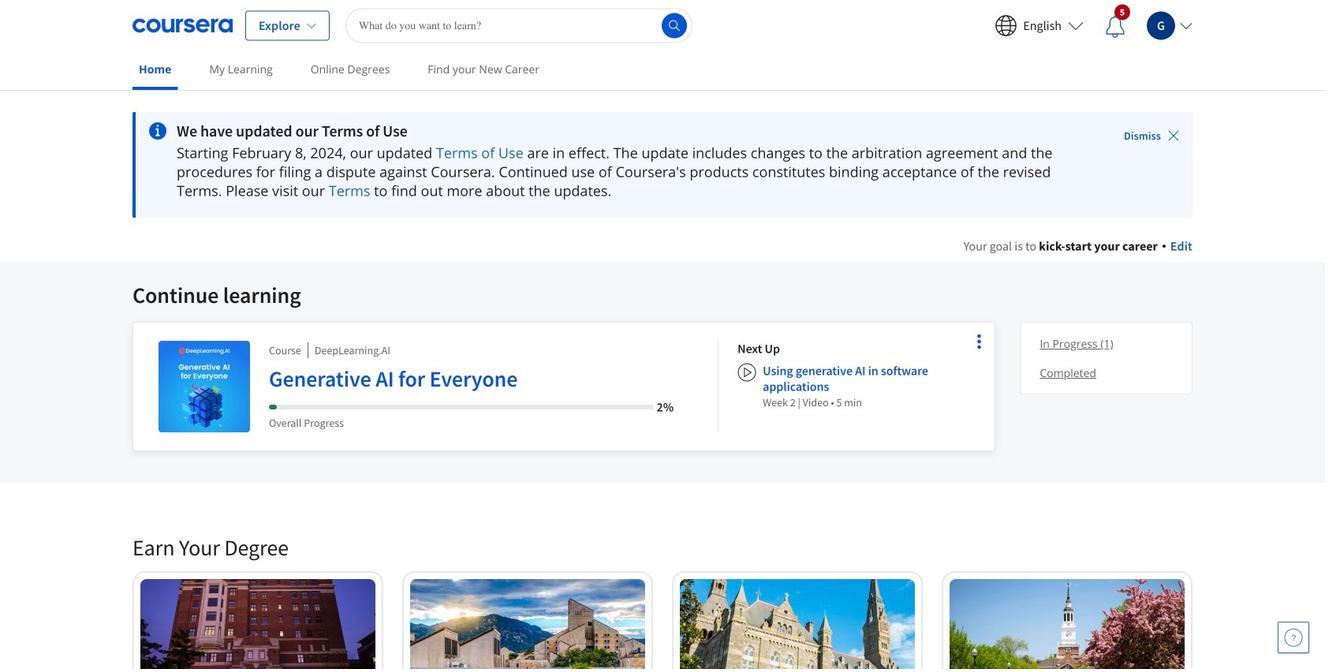 Task type: locate. For each thing, give the bounding box(es) containing it.
None search field
[[346, 8, 693, 43]]

main content
[[0, 92, 1326, 669]]

information: we have updated our terms of use element
[[177, 122, 1080, 140]]

earn your degree collection element
[[123, 508, 1203, 669]]

more option for generative ai for everyone image
[[969, 331, 991, 353]]

generative ai for everyone image
[[159, 341, 250, 432]]



Task type: vqa. For each thing, say whether or not it's contained in the screenshot.
Help Center icon on the bottom right of the page
yes



Task type: describe. For each thing, give the bounding box(es) containing it.
coursera image
[[133, 13, 233, 38]]

What do you want to learn? text field
[[346, 8, 693, 43]]

help center image
[[1285, 628, 1304, 647]]



